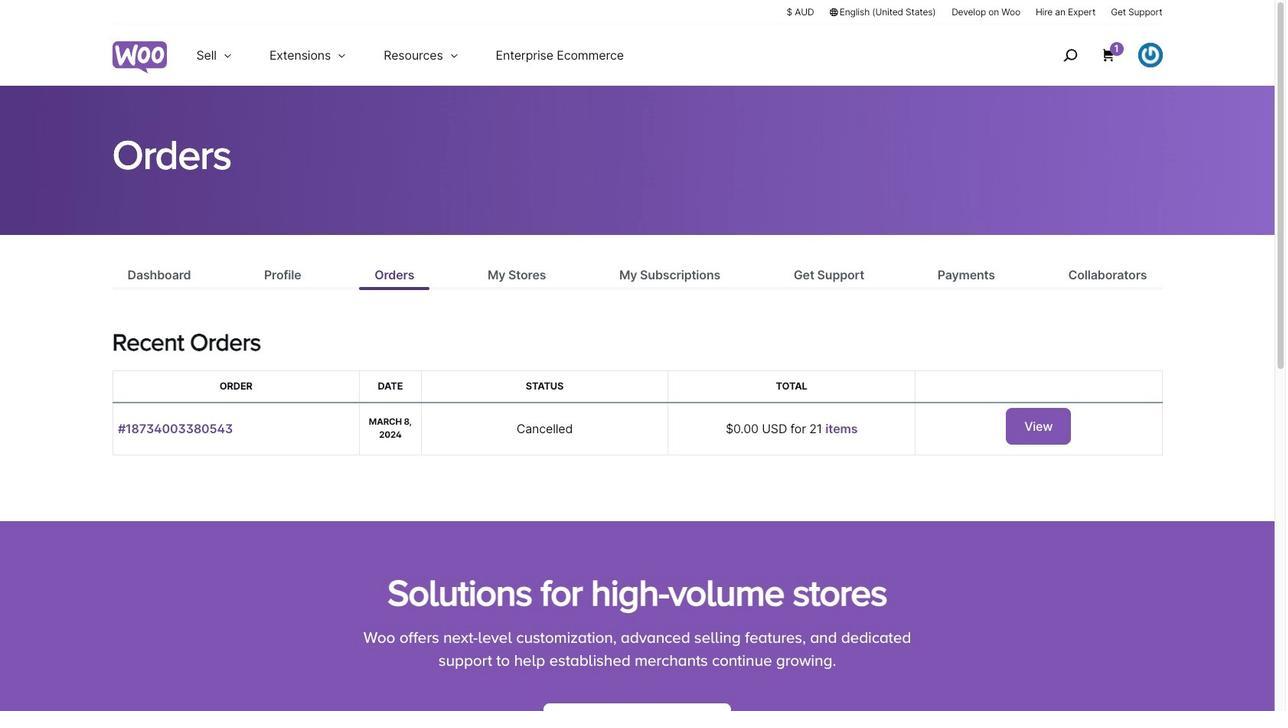 Task type: vqa. For each thing, say whether or not it's contained in the screenshot.
Service Navigation Menu element
yes



Task type: locate. For each thing, give the bounding box(es) containing it.
open account menu image
[[1138, 43, 1163, 67]]

search image
[[1058, 43, 1082, 67]]



Task type: describe. For each thing, give the bounding box(es) containing it.
service navigation menu element
[[1030, 30, 1163, 80]]



